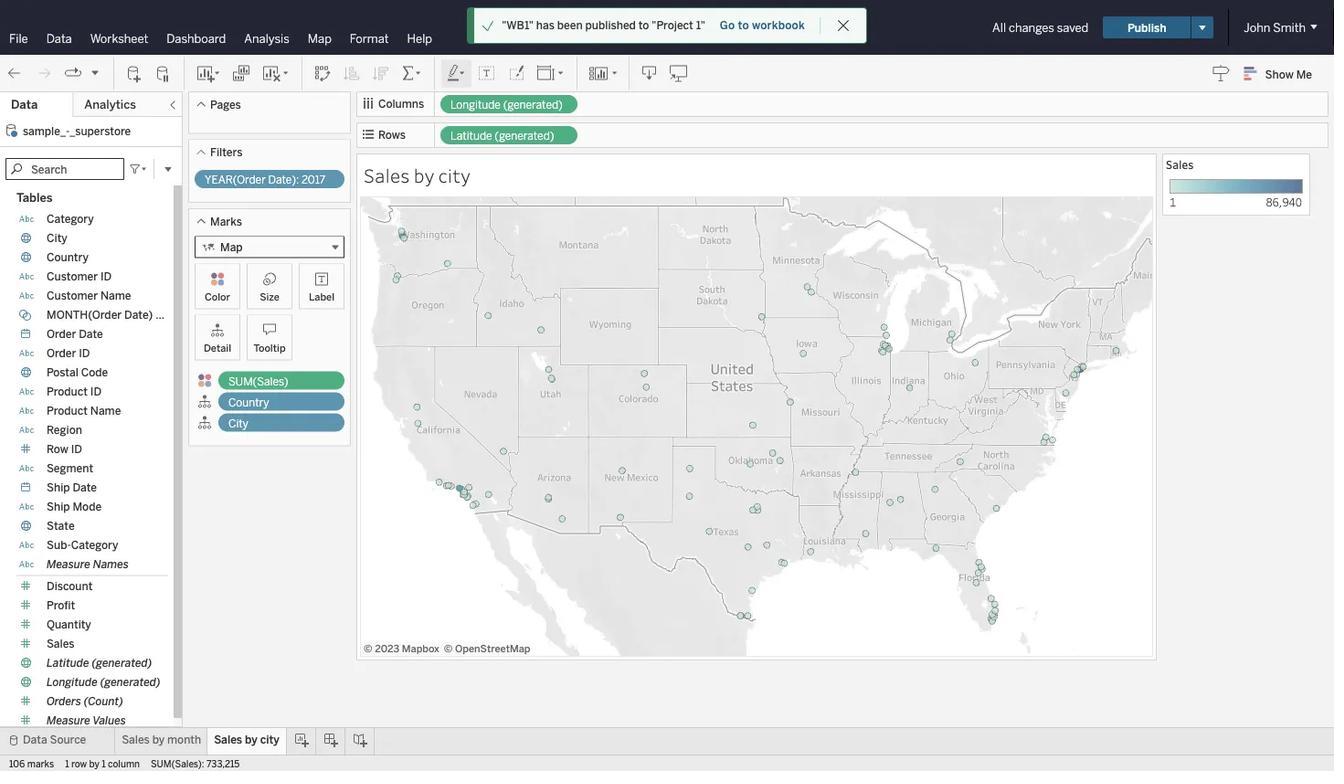 Task type: locate. For each thing, give the bounding box(es) containing it.
size
[[260, 291, 280, 303]]

2 order from the top
[[47, 347, 76, 360]]

© right mapbox
[[444, 643, 453, 655]]

id up customer name
[[101, 270, 112, 283]]

customer down customer id
[[47, 289, 98, 303]]

1 vertical spatial name
[[90, 405, 121, 418]]

1 horizontal spatial sales by city
[[364, 163, 471, 188]]

sub-
[[47, 539, 71, 552]]

worksheet
[[90, 31, 148, 46]]

by
[[414, 163, 435, 188], [152, 734, 165, 747], [245, 734, 258, 747], [89, 759, 99, 770]]

sample_-
[[23, 124, 70, 138]]

sales by city
[[364, 163, 471, 188], [214, 734, 280, 747]]

redo image
[[35, 64, 53, 83]]

0 vertical spatial longitude
[[451, 98, 501, 112]]

id up postal code on the left of page
[[79, 347, 90, 360]]

highlight image
[[446, 64, 467, 83]]

2 product from the top
[[47, 405, 88, 418]]

0 vertical spatial longitude (generated)
[[451, 98, 563, 112]]

order up order id
[[47, 328, 76, 341]]

2 customer from the top
[[47, 289, 98, 303]]

longitude (generated)
[[451, 98, 563, 112], [47, 676, 161, 689]]

id for customer id
[[101, 270, 112, 283]]

sum(sales)
[[229, 375, 288, 388]]

0 horizontal spatial longitude (generated)
[[47, 676, 161, 689]]

customer for customer name
[[47, 289, 98, 303]]

data down undo image
[[11, 97, 38, 112]]

quantity
[[47, 618, 91, 632]]

1 horizontal spatial city
[[439, 163, 471, 188]]

© openstreetmap link
[[444, 643, 531, 655]]

longitude (generated) down format workbook icon at the left
[[451, 98, 563, 112]]

2 measure from the top
[[47, 714, 90, 728]]

1 vertical spatial customer
[[47, 289, 98, 303]]

country up customer id
[[47, 251, 89, 264]]

totals image
[[401, 64, 423, 83]]

category up the measure names
[[71, 539, 118, 552]]

customer for customer id
[[47, 270, 98, 283]]

saved
[[1057, 20, 1089, 35]]

month(order date) set
[[47, 309, 173, 322]]

name down product id
[[90, 405, 121, 418]]

filters
[[210, 146, 243, 159]]

null detail image
[[197, 394, 212, 409]]

replay animation image
[[90, 67, 101, 78]]

(generated)
[[503, 98, 563, 112], [495, 129, 554, 143], [92, 657, 152, 670], [100, 676, 161, 689]]

0 vertical spatial product
[[47, 385, 88, 399]]

1 horizontal spatial ©
[[444, 643, 453, 655]]

success image
[[482, 19, 495, 32]]

city right null detail image
[[229, 417, 248, 430]]

1 vertical spatial country
[[229, 396, 269, 409]]

1 vertical spatial product
[[47, 405, 88, 418]]

dashboard
[[167, 31, 226, 46]]

0 horizontal spatial city
[[47, 232, 67, 245]]

ship
[[47, 481, 70, 495], [47, 500, 70, 514]]

john
[[1244, 20, 1271, 35]]

sales by city up 733,215
[[214, 734, 280, 747]]

customer name
[[47, 289, 131, 303]]

106 marks
[[9, 759, 54, 770]]

rows
[[378, 128, 406, 142]]

1 vertical spatial city
[[229, 417, 248, 430]]

longitude down show mark labels image
[[451, 98, 501, 112]]

show/hide cards image
[[589, 64, 618, 83]]

product name
[[47, 405, 121, 418]]

row id
[[47, 443, 82, 456]]

go to workbook link
[[719, 18, 806, 33]]

0 vertical spatial country
[[47, 251, 89, 264]]

1 horizontal spatial latitude
[[451, 129, 492, 143]]

1 horizontal spatial latitude (generated)
[[451, 129, 554, 143]]

1 for 1
[[1170, 194, 1177, 209]]

1 ship from the top
[[47, 481, 70, 495]]

category down tables
[[47, 213, 94, 226]]

measure names
[[47, 558, 129, 571]]

product
[[47, 385, 88, 399], [47, 405, 88, 418]]

1 vertical spatial measure
[[47, 714, 90, 728]]

1 horizontal spatial longitude
[[451, 98, 501, 112]]

replay animation image
[[64, 64, 82, 83]]

latitude (generated)
[[451, 129, 554, 143], [47, 657, 152, 670]]

ship up the state
[[47, 500, 70, 514]]

ship down segment
[[47, 481, 70, 495]]

© 2023 mapbox © openstreetmap
[[364, 643, 531, 655]]

product down postal
[[47, 385, 88, 399]]

data up replay animation image
[[46, 31, 72, 46]]

detail
[[204, 342, 231, 354]]

map
[[308, 31, 332, 46], [220, 241, 243, 254]]

ship date
[[47, 481, 97, 495]]

0 vertical spatial data
[[46, 31, 72, 46]]

1 row by 1 column
[[65, 759, 140, 770]]

been
[[557, 19, 583, 32]]

date for order date
[[79, 328, 103, 341]]

1 vertical spatial date
[[73, 481, 97, 495]]

1 horizontal spatial to
[[738, 19, 749, 32]]

to right go
[[738, 19, 749, 32]]

names
[[93, 558, 129, 571]]

0 vertical spatial customer
[[47, 270, 98, 283]]

0 horizontal spatial latitude
[[47, 657, 89, 670]]

0 horizontal spatial sales by city
[[214, 734, 280, 747]]

id for row id
[[71, 443, 82, 456]]

1 horizontal spatial longitude (generated)
[[451, 98, 563, 112]]

product up region
[[47, 405, 88, 418]]

collapse image
[[167, 100, 178, 111]]

latitude (generated) up (count)
[[47, 657, 152, 670]]

_superstore
[[70, 124, 131, 138]]

has
[[536, 19, 555, 32]]

pause auto updates image
[[154, 64, 173, 83]]

country
[[47, 251, 89, 264], [229, 396, 269, 409]]

to
[[639, 19, 649, 32], [738, 19, 749, 32]]

1 measure from the top
[[47, 558, 90, 571]]

1 customer from the top
[[47, 270, 98, 283]]

0 horizontal spatial 1
[[65, 759, 69, 770]]

0 horizontal spatial longitude
[[47, 676, 98, 689]]

longitude up orders
[[47, 676, 98, 689]]

latitude
[[451, 129, 492, 143], [47, 657, 89, 670]]

longitude
[[451, 98, 501, 112], [47, 676, 98, 689]]

0 vertical spatial ship
[[47, 481, 70, 495]]

0 horizontal spatial map
[[220, 241, 243, 254]]

city
[[47, 232, 67, 245], [229, 417, 248, 430]]

map up swap rows and columns icon
[[308, 31, 332, 46]]

country down sum(sales)
[[229, 396, 269, 409]]

sum(sales):
[[151, 759, 204, 770]]

all
[[993, 20, 1007, 35]]

1 vertical spatial order
[[47, 347, 76, 360]]

city up customer id
[[47, 232, 67, 245]]

id
[[101, 270, 112, 283], [79, 347, 90, 360], [90, 385, 102, 399], [71, 443, 82, 456]]

longitude (generated) up (count)
[[47, 676, 161, 689]]

1 to from the left
[[639, 19, 649, 32]]

customer up customer name
[[47, 270, 98, 283]]

1 order from the top
[[47, 328, 76, 341]]

0 vertical spatial order
[[47, 328, 76, 341]]

0 vertical spatial city
[[439, 163, 471, 188]]

0 vertical spatial name
[[101, 289, 131, 303]]

category
[[47, 213, 94, 226], [71, 539, 118, 552]]

"wb1"
[[502, 19, 534, 32]]

1
[[1170, 194, 1177, 209], [65, 759, 69, 770], [102, 759, 106, 770]]

map down marks
[[220, 241, 243, 254]]

order up postal
[[47, 347, 76, 360]]

1"
[[696, 19, 705, 32]]

0 horizontal spatial ©
[[364, 643, 373, 655]]

latitude down highlight icon
[[451, 129, 492, 143]]

2 to from the left
[[738, 19, 749, 32]]

date up mode
[[73, 481, 97, 495]]

duplicate image
[[232, 64, 250, 83]]

2 horizontal spatial 1
[[1170, 194, 1177, 209]]

sales
[[1166, 157, 1194, 172], [364, 163, 410, 188], [47, 638, 75, 651], [122, 734, 150, 747], [214, 734, 242, 747]]

1 vertical spatial city
[[260, 734, 280, 747]]

1 vertical spatial category
[[71, 539, 118, 552]]

ship for ship mode
[[47, 500, 70, 514]]

1 horizontal spatial map
[[308, 31, 332, 46]]

id down code
[[90, 385, 102, 399]]

measure down sub-
[[47, 558, 90, 571]]

sum(sales): 733,215
[[151, 759, 240, 770]]

id right row
[[71, 443, 82, 456]]

date
[[79, 328, 103, 341], [73, 481, 97, 495]]

to inside alert
[[639, 19, 649, 32]]

order
[[47, 328, 76, 341], [47, 347, 76, 360]]

by down columns
[[414, 163, 435, 188]]

1 vertical spatial map
[[220, 241, 243, 254]]

map inside popup button
[[220, 241, 243, 254]]

0 horizontal spatial to
[[639, 19, 649, 32]]

date down month(order
[[79, 328, 103, 341]]

null color image
[[197, 373, 212, 388]]

0 horizontal spatial city
[[260, 734, 280, 747]]

show me button
[[1236, 59, 1329, 88]]

0 vertical spatial date
[[79, 328, 103, 341]]

name for customer name
[[101, 289, 131, 303]]

© left 2023 at the left bottom of page
[[364, 643, 373, 655]]

2 © from the left
[[444, 643, 453, 655]]

1 horizontal spatial country
[[229, 396, 269, 409]]

id for product id
[[90, 385, 102, 399]]

columns
[[378, 97, 424, 111]]

0 vertical spatial measure
[[47, 558, 90, 571]]

to left "project
[[639, 19, 649, 32]]

name up month(order date) set on the top of page
[[101, 289, 131, 303]]

1 vertical spatial sales by city
[[214, 734, 280, 747]]

measure values
[[47, 714, 126, 728]]

format workbook image
[[507, 64, 526, 83]]

fit image
[[537, 64, 566, 83]]

order for order date
[[47, 328, 76, 341]]

customer id
[[47, 270, 112, 283]]

0 vertical spatial latitude (generated)
[[451, 129, 554, 143]]

sales by city down rows
[[364, 163, 471, 188]]

1 vertical spatial latitude
[[47, 657, 89, 670]]

latitude down quantity
[[47, 657, 89, 670]]

measure up source on the left
[[47, 714, 90, 728]]

1 horizontal spatial 1
[[102, 759, 106, 770]]

0 horizontal spatial latitude (generated)
[[47, 657, 152, 670]]

latitude (generated) down format workbook icon at the left
[[451, 129, 554, 143]]

map element
[[360, 197, 1153, 656]]

2 ship from the top
[[47, 500, 70, 514]]

sort descending image
[[372, 64, 390, 83]]

1 vertical spatial ship
[[47, 500, 70, 514]]

1 product from the top
[[47, 385, 88, 399]]

0 vertical spatial map
[[308, 31, 332, 46]]

data up 106 marks
[[23, 734, 47, 747]]

data
[[46, 31, 72, 46], [11, 97, 38, 112], [23, 734, 47, 747]]

undo image
[[5, 64, 24, 83]]

1 horizontal spatial city
[[229, 417, 248, 430]]



Task type: vqa. For each thing, say whether or not it's contained in the screenshot.
sales by city
yes



Task type: describe. For each thing, give the bounding box(es) containing it.
published
[[586, 19, 636, 32]]

region
[[47, 424, 82, 437]]

0 horizontal spatial country
[[47, 251, 89, 264]]

1 vertical spatial latitude (generated)
[[47, 657, 152, 670]]

"wb1" has been published to "project 1" alert
[[502, 17, 705, 34]]

pages
[[210, 98, 241, 111]]

set
[[156, 309, 173, 322]]

null detail image
[[197, 415, 212, 430]]

profit
[[47, 599, 75, 612]]

2023
[[375, 643, 400, 655]]

date for ship date
[[73, 481, 97, 495]]

sub-category
[[47, 539, 118, 552]]

publish
[[1128, 21, 1167, 34]]

postal code
[[47, 366, 108, 379]]

order id
[[47, 347, 90, 360]]

id for order id
[[79, 347, 90, 360]]

show me
[[1266, 67, 1313, 81]]

1 vertical spatial longitude (generated)
[[47, 676, 161, 689]]

sort ascending image
[[343, 64, 361, 83]]

date):
[[268, 173, 299, 186]]

product id
[[47, 385, 102, 399]]

swap rows and columns image
[[314, 64, 332, 83]]

month
[[167, 734, 201, 747]]

map button
[[195, 236, 345, 258]]

row
[[71, 759, 87, 770]]

workbook
[[752, 19, 805, 32]]

measure for measure names
[[47, 558, 90, 571]]

(count)
[[84, 695, 123, 708]]

product for product name
[[47, 405, 88, 418]]

by right month
[[245, 734, 258, 747]]

help
[[407, 31, 432, 46]]

marks
[[210, 215, 242, 228]]

publish button
[[1104, 16, 1191, 38]]

code
[[81, 366, 108, 379]]

2017
[[302, 173, 326, 186]]

wb1
[[687, 19, 718, 36]]

orders
[[47, 695, 81, 708]]

new worksheet image
[[196, 64, 221, 83]]

year(order date): 2017
[[205, 173, 326, 186]]

openstreetmap
[[455, 643, 531, 655]]

year(order
[[205, 173, 266, 186]]

show mark labels image
[[478, 64, 496, 83]]

0 vertical spatial sales by city
[[364, 163, 471, 188]]

86,940
[[1266, 194, 1303, 209]]

file
[[9, 31, 28, 46]]

tooltip
[[254, 342, 286, 354]]

order date
[[47, 328, 103, 341]]

john smith
[[1244, 20, 1306, 35]]

state
[[47, 520, 75, 533]]

column
[[108, 759, 140, 770]]

draft
[[646, 21, 672, 34]]

sales by month
[[122, 734, 201, 747]]

data guide image
[[1213, 64, 1231, 82]]

sample_-_superstore
[[23, 124, 131, 138]]

2 vertical spatial data
[[23, 734, 47, 747]]

name for product name
[[90, 405, 121, 418]]

ship for ship date
[[47, 481, 70, 495]]

smith
[[1274, 20, 1306, 35]]

1 vertical spatial data
[[11, 97, 38, 112]]

go
[[720, 19, 735, 32]]

Search text field
[[5, 158, 124, 180]]

analysis
[[244, 31, 290, 46]]

measure for measure values
[[47, 714, 90, 728]]

date)
[[124, 309, 153, 322]]

1 vertical spatial longitude
[[47, 676, 98, 689]]

discount
[[47, 580, 93, 593]]

values
[[93, 714, 126, 728]]

marks
[[27, 759, 54, 770]]

0 vertical spatial latitude
[[451, 129, 492, 143]]

new data source image
[[125, 64, 144, 83]]

label
[[309, 291, 335, 303]]

postal
[[47, 366, 78, 379]]

by right row
[[89, 759, 99, 770]]

1 © from the left
[[364, 643, 373, 655]]

analytics
[[84, 97, 136, 112]]

download image
[[641, 64, 659, 83]]

color
[[205, 291, 230, 303]]

mode
[[73, 500, 102, 514]]

all changes saved
[[993, 20, 1089, 35]]

tables
[[16, 191, 53, 205]]

format
[[350, 31, 389, 46]]

order for order id
[[47, 347, 76, 360]]

mapbox
[[402, 643, 440, 655]]

row
[[47, 443, 68, 456]]

go to workbook
[[720, 19, 805, 32]]

clear sheet image
[[261, 64, 291, 83]]

733,215
[[207, 759, 240, 770]]

source
[[50, 734, 86, 747]]

"project
[[652, 19, 694, 32]]

me
[[1297, 67, 1313, 81]]

segment
[[47, 462, 93, 475]]

1 for 1 row by 1 column
[[65, 759, 69, 770]]

changes
[[1009, 20, 1055, 35]]

orders (count)
[[47, 695, 123, 708]]

product for product id
[[47, 385, 88, 399]]

marks. press enter to open the view data window.. use arrow keys to navigate data visualization elements. image
[[360, 197, 1154, 657]]

"wb1" has been published to "project 1"
[[502, 19, 705, 32]]

0 vertical spatial category
[[47, 213, 94, 226]]

© 2023 mapbox link
[[364, 643, 440, 655]]

0 vertical spatial city
[[47, 232, 67, 245]]

open and edit this workbook in tableau desktop image
[[670, 64, 688, 83]]

106
[[9, 759, 25, 770]]

ship mode
[[47, 500, 102, 514]]

show
[[1266, 67, 1294, 81]]

by left month
[[152, 734, 165, 747]]

month(order
[[47, 309, 122, 322]]



